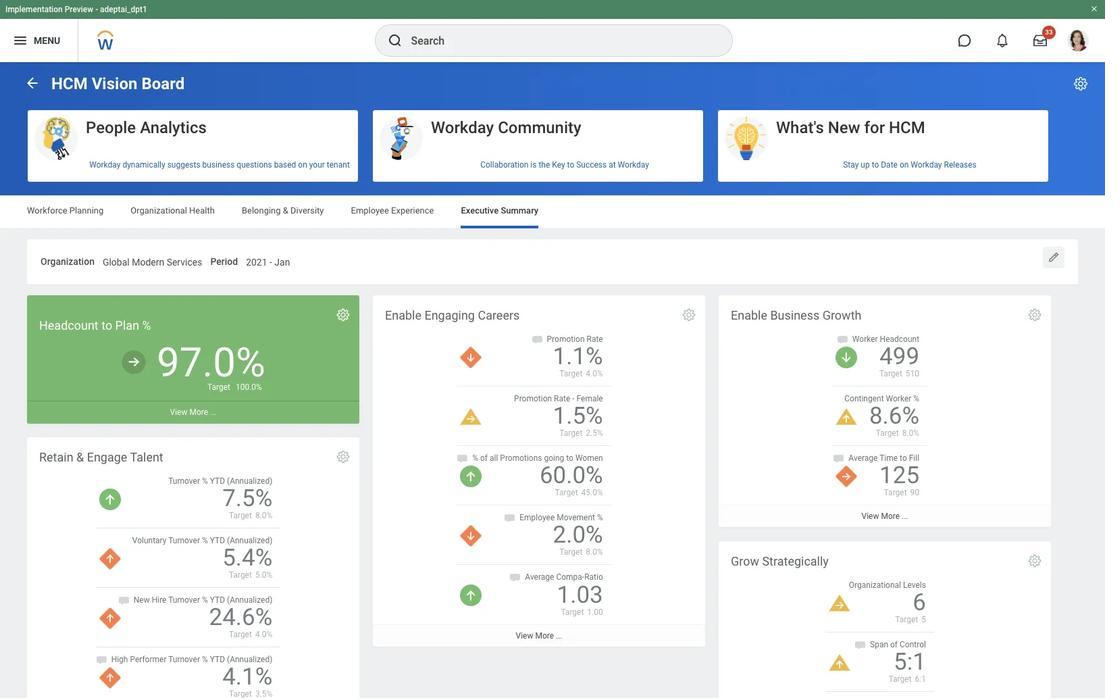 Task type: locate. For each thing, give the bounding box(es) containing it.
0 vertical spatial hcm
[[51, 74, 88, 93]]

1 vertical spatial headcount
[[880, 334, 920, 344]]

view more ... inside the enable business growth element
[[862, 512, 909, 521]]

target inside 6 target 5
[[896, 615, 919, 624]]

1 vertical spatial view more ...
[[862, 512, 909, 521]]

1 vertical spatial new
[[134, 596, 150, 605]]

6 target 5
[[896, 589, 927, 624]]

2 enable from the left
[[731, 308, 768, 322]]

view inside enable engaging careers element
[[516, 631, 534, 640]]

headcount
[[39, 318, 98, 332], [880, 334, 920, 344]]

Search Workday  search field
[[411, 26, 705, 55]]

headcount up 510
[[880, 334, 920, 344]]

neutral warning image
[[460, 409, 482, 425], [829, 595, 851, 612]]

8.0% inside 7.5% target 8.0%
[[255, 511, 273, 520]]

summary
[[501, 205, 539, 216]]

0 horizontal spatial hcm
[[51, 74, 88, 93]]

... down the 1.03 target 1.00
[[556, 631, 563, 640]]

target inside the 97.0% target 100.0%
[[208, 383, 230, 392]]

1 vertical spatial neutral warning image
[[829, 595, 851, 612]]

1 vertical spatial &
[[76, 450, 84, 464]]

8.0% up ratio
[[586, 548, 603, 557]]

previous page image
[[24, 75, 41, 91]]

... down 125 target 90
[[902, 512, 909, 521]]

target for 24.6%
[[229, 630, 252, 640]]

to inside "link"
[[567, 160, 575, 169]]

target left the 2.5%
[[560, 429, 583, 438]]

view more ... down 125 target 90
[[862, 512, 909, 521]]

- left female
[[573, 394, 575, 403]]

0 horizontal spatial ...
[[210, 408, 217, 417]]

view more ... link for 1.5%
[[373, 624, 706, 647]]

target up compa-
[[560, 548, 583, 557]]

control
[[900, 640, 927, 649]]

2 horizontal spatial -
[[573, 394, 575, 403]]

1 horizontal spatial of
[[891, 640, 898, 649]]

organizational left levels in the bottom right of the page
[[849, 580, 902, 590]]

8.0% inside the 2.0% target 8.0%
[[586, 548, 603, 557]]

0 vertical spatial worker
[[853, 334, 878, 344]]

more down the 97.0% target 100.0% at the left of page
[[190, 408, 208, 417]]

workday right at
[[618, 160, 649, 169]]

4.0% up female
[[586, 369, 603, 378]]

0 horizontal spatial organizational
[[131, 205, 187, 216]]

target for 5:1
[[889, 675, 912, 684]]

0 horizontal spatial of
[[481, 454, 488, 463]]

0 vertical spatial up bad image
[[99, 548, 121, 570]]

0 vertical spatial promotion
[[547, 334, 585, 344]]

tab list
[[14, 196, 1092, 228]]

profile logan mcneil image
[[1068, 30, 1090, 54]]

neutral good image
[[121, 349, 147, 375]]

enable for 499
[[731, 308, 768, 322]]

up bad image up the "high"
[[99, 608, 121, 629]]

1 horizontal spatial on
[[900, 160, 909, 169]]

- inside text box
[[270, 257, 272, 268]]

4 ytd from the top
[[210, 655, 225, 665]]

1 vertical spatial employee
[[520, 513, 555, 523]]

5.0%
[[255, 570, 273, 580]]

0 horizontal spatial neutral warning image
[[460, 409, 482, 425]]

97.0%
[[157, 338, 266, 386]]

employee inside enable engaging careers element
[[520, 513, 555, 523]]

1 horizontal spatial 4.0%
[[586, 369, 603, 378]]

promotion up promotion rate - female
[[547, 334, 585, 344]]

- for promotion
[[573, 394, 575, 403]]

edit image
[[1048, 251, 1061, 264]]

worker down 510
[[886, 394, 912, 403]]

promotion left 1.5%
[[514, 394, 552, 403]]

2 up good image from the top
[[460, 585, 482, 607]]

view
[[170, 408, 188, 417], [862, 512, 880, 521], [516, 631, 534, 640]]

0 horizontal spatial average
[[525, 573, 555, 582]]

0 horizontal spatial 4.0%
[[255, 630, 273, 640]]

turnover right voluntary
[[168, 536, 200, 545]]

- right preview on the left top of the page
[[95, 5, 98, 14]]

target inside the 1.5% target 2.5%
[[560, 429, 583, 438]]

is
[[531, 160, 537, 169]]

target up promotion rate - female
[[560, 369, 583, 378]]

0 horizontal spatial view
[[170, 408, 188, 417]]

3 turnover from the top
[[168, 596, 200, 605]]

& right retain at the left of page
[[76, 450, 84, 464]]

enable business growth element
[[719, 295, 1052, 527]]

0 vertical spatial ...
[[210, 408, 217, 417]]

what's
[[777, 118, 824, 137]]

0 horizontal spatial 8.0%
[[255, 511, 273, 520]]

6
[[913, 589, 927, 616]]

2 vertical spatial view more ... link
[[373, 624, 706, 647]]

2 vertical spatial ...
[[556, 631, 563, 640]]

target inside 499 target 510
[[880, 369, 903, 378]]

1 horizontal spatial headcount
[[880, 334, 920, 344]]

1 horizontal spatial hcm
[[889, 118, 926, 137]]

0 horizontal spatial worker
[[853, 334, 878, 344]]

1 horizontal spatial worker
[[886, 394, 912, 403]]

ytd down "24.6% target 4.0%"
[[210, 655, 225, 665]]

target inside the 1.03 target 1.00
[[561, 607, 584, 617]]

rate up female
[[587, 334, 603, 344]]

average for 1.03
[[525, 573, 555, 582]]

1 horizontal spatial enable
[[731, 308, 768, 322]]

belonging & diversity
[[242, 205, 324, 216]]

worker
[[853, 334, 878, 344], [886, 394, 912, 403]]

...
[[210, 408, 217, 417], [902, 512, 909, 521], [556, 631, 563, 640]]

24.6%
[[209, 604, 273, 631]]

1 vertical spatial 4.0%
[[255, 630, 273, 640]]

2 vertical spatial view
[[516, 631, 534, 640]]

0 horizontal spatial more
[[190, 408, 208, 417]]

0 vertical spatial neutral warning image
[[460, 409, 482, 425]]

view more ... link down the 97.0% target 100.0% at the left of page
[[27, 401, 360, 423]]

target left "90"
[[884, 488, 907, 498]]

up bad image down up good icon
[[99, 548, 121, 570]]

... for 8.6%
[[902, 512, 909, 521]]

view more ... link down the 1.03 target 1.00
[[373, 624, 706, 647]]

average up the neutral bad image
[[849, 454, 878, 463]]

target up "4.1%" at the left bottom
[[229, 630, 252, 640]]

down bad image
[[460, 347, 482, 368], [460, 525, 482, 547]]

0 horizontal spatial headcount
[[39, 318, 98, 332]]

employee for employee movement %
[[520, 513, 555, 523]]

workday community
[[431, 118, 582, 137]]

1.1% target 4.0%
[[553, 343, 603, 378]]

1.5% target 2.5%
[[553, 402, 603, 438]]

target left 5.0%
[[229, 570, 252, 580]]

span of control
[[871, 640, 927, 649]]

1 turnover from the top
[[168, 476, 200, 486]]

planning
[[70, 205, 104, 216]]

careers
[[478, 308, 520, 322]]

view more ... down the 1.03 target 1.00
[[516, 631, 563, 640]]

8.0% for 8.6%
[[903, 429, 920, 438]]

new hire turnover % ytd (annualized)
[[134, 596, 273, 605]]

rate for promotion rate
[[587, 334, 603, 344]]

view more ... link down "90"
[[719, 505, 1052, 527]]

target down turnover % ytd (annualized)
[[229, 511, 252, 520]]

0 vertical spatial view
[[170, 408, 188, 417]]

0 horizontal spatial rate
[[554, 394, 571, 403]]

close environment banner image
[[1091, 5, 1099, 13]]

target inside 125 target 90
[[884, 488, 907, 498]]

retain
[[39, 450, 73, 464]]

% down 510
[[914, 394, 920, 403]]

to left fill
[[900, 454, 908, 463]]

target inside 5.4% target 5.0%
[[229, 570, 252, 580]]

0 vertical spatial 4.0%
[[586, 369, 603, 378]]

turnover right performer
[[168, 655, 200, 665]]

view more ... down the 97.0% target 100.0% at the left of page
[[170, 408, 217, 417]]

at
[[609, 160, 616, 169]]

going
[[544, 454, 565, 463]]

1 vertical spatial up good image
[[460, 585, 482, 607]]

up warning image
[[829, 655, 851, 671]]

tab list inside 97.0% main content
[[14, 196, 1092, 228]]

... inside the enable business growth element
[[902, 512, 909, 521]]

up bad image for 24.6%
[[99, 608, 121, 629]]

average inside the enable business growth element
[[849, 454, 878, 463]]

33
[[1046, 28, 1054, 36]]

more down 125 target 90
[[882, 512, 900, 521]]

0 vertical spatial &
[[283, 205, 288, 216]]

1 horizontal spatial more
[[536, 631, 554, 640]]

hcm vision board
[[51, 74, 185, 93]]

1 vertical spatial up bad image
[[99, 608, 121, 629]]

of inside enable engaging careers element
[[481, 454, 488, 463]]

target left 5
[[896, 615, 919, 624]]

more inside enable engaging careers element
[[536, 631, 554, 640]]

enable engaging careers element
[[373, 295, 706, 647]]

new left hire
[[134, 596, 150, 605]]

1 up good image from the top
[[460, 466, 482, 487]]

1 horizontal spatial ...
[[556, 631, 563, 640]]

1 vertical spatial average
[[525, 573, 555, 582]]

1 ytd from the top
[[210, 476, 225, 486]]

your
[[309, 160, 325, 169]]

questions
[[237, 160, 272, 169]]

0 vertical spatial -
[[95, 5, 98, 14]]

target inside 60.0% target 45.0%
[[555, 488, 578, 498]]

target inside 7.5% target 8.0%
[[229, 511, 252, 520]]

target inside the 2.0% target 8.0%
[[560, 548, 583, 557]]

%
[[142, 318, 151, 332], [914, 394, 920, 403], [473, 454, 479, 463], [202, 476, 208, 486], [597, 513, 603, 523], [202, 536, 208, 545], [202, 596, 208, 605], [202, 655, 208, 665]]

target for 1.1%
[[560, 369, 583, 378]]

0 vertical spatial more
[[190, 408, 208, 417]]

1 horizontal spatial average
[[849, 454, 878, 463]]

% inside the enable business growth element
[[914, 394, 920, 403]]

1 vertical spatial 8.0%
[[255, 511, 273, 520]]

down good image
[[836, 347, 858, 368]]

promotion rate - female
[[514, 394, 603, 403]]

target for 8.6%
[[876, 429, 899, 438]]

new inside retain & engage talent element
[[134, 596, 150, 605]]

2 vertical spatial up bad image
[[99, 667, 121, 689]]

3 up bad image from the top
[[99, 667, 121, 689]]

2 ytd from the top
[[210, 536, 225, 545]]

headcount left plan
[[39, 318, 98, 332]]

target up "time"
[[876, 429, 899, 438]]

2 vertical spatial view more ...
[[516, 631, 563, 640]]

45.0%
[[582, 488, 603, 498]]

more for 1.5%
[[536, 631, 554, 640]]

ytd down 7.5% target 8.0%
[[210, 536, 225, 545]]

female
[[577, 394, 603, 403]]

date
[[882, 160, 898, 169]]

key
[[552, 160, 565, 169]]

0 horizontal spatial enable
[[385, 308, 422, 322]]

headcount inside the enable business growth element
[[880, 334, 920, 344]]

1 horizontal spatial &
[[283, 205, 288, 216]]

0 vertical spatial view more ... link
[[27, 401, 360, 423]]

... inside enable engaging careers element
[[556, 631, 563, 640]]

2 horizontal spatial view
[[862, 512, 880, 521]]

0 horizontal spatial new
[[134, 596, 150, 605]]

2 horizontal spatial view more ...
[[862, 512, 909, 521]]

to inside the enable business growth element
[[900, 454, 908, 463]]

1 vertical spatial ...
[[902, 512, 909, 521]]

target inside 8.6% target 8.0%
[[876, 429, 899, 438]]

rate
[[587, 334, 603, 344], [554, 394, 571, 403]]

turnover right hire
[[168, 596, 200, 605]]

organizational inside grow strategically element
[[849, 580, 902, 590]]

growth
[[823, 308, 862, 322]]

organizational levels
[[849, 580, 927, 590]]

0 horizontal spatial employee
[[351, 205, 389, 216]]

what's new for hcm button
[[718, 110, 1049, 161]]

target left 100.0%
[[208, 383, 230, 392]]

view more ... inside enable engaging careers element
[[516, 631, 563, 640]]

high
[[111, 655, 128, 665]]

1 vertical spatial of
[[891, 640, 898, 649]]

- inside menu banner
[[95, 5, 98, 14]]

services
[[167, 257, 202, 268]]

2 vertical spatial -
[[573, 394, 575, 403]]

employee left experience
[[351, 205, 389, 216]]

4.0% inside "24.6% target 4.0%"
[[255, 630, 273, 640]]

1 vertical spatial view
[[862, 512, 880, 521]]

period
[[210, 256, 238, 267]]

2021 - Jan text field
[[246, 249, 290, 272]]

organizational
[[131, 205, 187, 216], [849, 580, 902, 590]]

of left all
[[481, 454, 488, 463]]

2 horizontal spatial ...
[[902, 512, 909, 521]]

8.0% for 7.5%
[[255, 511, 273, 520]]

8.0% up 5.4%
[[255, 511, 273, 520]]

2 down bad image from the top
[[460, 525, 482, 547]]

0 vertical spatial 8.0%
[[903, 429, 920, 438]]

2 up bad image from the top
[[99, 608, 121, 629]]

0 vertical spatial new
[[828, 118, 861, 137]]

- left jan
[[270, 257, 272, 268]]

1 down bad image from the top
[[460, 347, 482, 368]]

rate left female
[[554, 394, 571, 403]]

of inside grow strategically element
[[891, 640, 898, 649]]

target left 1.00
[[561, 607, 584, 617]]

2 turnover from the top
[[168, 536, 200, 545]]

ytd up voluntary turnover % ytd (annualized)
[[210, 476, 225, 486]]

to right up
[[872, 160, 880, 169]]

& left diversity
[[283, 205, 288, 216]]

search image
[[387, 32, 403, 49]]

promotion
[[547, 334, 585, 344], [514, 394, 552, 403]]

workday
[[431, 118, 494, 137], [89, 160, 121, 169], [618, 160, 649, 169], [911, 160, 943, 169]]

health
[[189, 205, 215, 216]]

- inside enable engaging careers element
[[573, 394, 575, 403]]

0 vertical spatial headcount
[[39, 318, 98, 332]]

organizational for organizational levels
[[849, 580, 902, 590]]

workday inside button
[[431, 118, 494, 137]]

worker up down good "image"
[[853, 334, 878, 344]]

up good image
[[99, 489, 121, 510]]

on
[[298, 160, 307, 169], [900, 160, 909, 169]]

up bad image
[[99, 548, 121, 570], [99, 608, 121, 629], [99, 667, 121, 689]]

on left your
[[298, 160, 307, 169]]

to
[[567, 160, 575, 169], [872, 160, 880, 169], [102, 318, 112, 332], [567, 454, 574, 463], [900, 454, 908, 463]]

8.0% up fill
[[903, 429, 920, 438]]

target for 5.4%
[[229, 570, 252, 580]]

2 vertical spatial 8.0%
[[586, 548, 603, 557]]

enable left engaging
[[385, 308, 422, 322]]

workday left releases
[[911, 160, 943, 169]]

workday inside "link"
[[618, 160, 649, 169]]

0 horizontal spatial &
[[76, 450, 84, 464]]

1 (annualized) from the top
[[227, 476, 273, 486]]

neutral warning image for 6
[[829, 595, 851, 612]]

average inside enable engaging careers element
[[525, 573, 555, 582]]

1 horizontal spatial new
[[828, 118, 861, 137]]

% right plan
[[142, 318, 151, 332]]

1 horizontal spatial -
[[270, 257, 272, 268]]

workday up collaboration
[[431, 118, 494, 137]]

Global Modern Services text field
[[103, 249, 202, 272]]

2 vertical spatial more
[[536, 631, 554, 640]]

1 up bad image from the top
[[99, 548, 121, 570]]

hcm inside what's new for hcm button
[[889, 118, 926, 137]]

... for 1.5%
[[556, 631, 563, 640]]

1 vertical spatial organizational
[[849, 580, 902, 590]]

4.0% up "4.1%" at the left bottom
[[255, 630, 273, 640]]

up bad image down the "high"
[[99, 667, 121, 689]]

0 horizontal spatial on
[[298, 160, 307, 169]]

up
[[861, 160, 870, 169]]

to right key
[[567, 160, 575, 169]]

1 horizontal spatial view
[[516, 631, 534, 640]]

ytd down 5.4% target 5.0%
[[210, 596, 225, 605]]

2 horizontal spatial view more ... link
[[719, 505, 1052, 527]]

0 vertical spatial up good image
[[460, 466, 482, 487]]

1 vertical spatial -
[[270, 257, 272, 268]]

stay up to date on workday releases link
[[718, 154, 1049, 175]]

0 horizontal spatial -
[[95, 5, 98, 14]]

target inside 5:1 target 6:1
[[889, 675, 912, 684]]

promotion for promotion rate - female
[[514, 394, 552, 403]]

1 horizontal spatial neutral warning image
[[829, 595, 851, 612]]

notifications large image
[[996, 34, 1010, 47]]

target inside "24.6% target 4.0%"
[[229, 630, 252, 640]]

collaboration is the key to success at workday
[[481, 160, 649, 169]]

average for 125
[[849, 454, 878, 463]]

to right the going
[[567, 454, 574, 463]]

0 vertical spatial down bad image
[[460, 347, 482, 368]]

1 vertical spatial hcm
[[889, 118, 926, 137]]

target up employee movement %
[[555, 488, 578, 498]]

2.5%
[[586, 429, 603, 438]]

... down the 97.0% target 100.0% at the left of page
[[210, 408, 217, 417]]

turnover up voluntary turnover % ytd (annualized)
[[168, 476, 200, 486]]

tenant
[[327, 160, 350, 169]]

average left compa-
[[525, 573, 555, 582]]

0 horizontal spatial view more ...
[[170, 408, 217, 417]]

0 vertical spatial view more ...
[[170, 408, 217, 417]]

neutral bad image
[[836, 466, 858, 487]]

2 horizontal spatial more
[[882, 512, 900, 521]]

4.0% inside 1.1% target 4.0%
[[586, 369, 603, 378]]

1 vertical spatial down bad image
[[460, 525, 482, 547]]

0 vertical spatial rate
[[587, 334, 603, 344]]

to inside enable engaging careers element
[[567, 454, 574, 463]]

configure grow strategically image
[[1028, 553, 1043, 568]]

0 vertical spatial employee
[[351, 205, 389, 216]]

5.4%
[[222, 544, 273, 572]]

& for belonging
[[283, 205, 288, 216]]

levels
[[904, 580, 927, 590]]

more inside the enable business growth element
[[882, 512, 900, 521]]

tab list containing workforce planning
[[14, 196, 1092, 228]]

menu banner
[[0, 0, 1106, 62]]

&
[[283, 205, 288, 216], [76, 450, 84, 464]]

target inside 1.1% target 4.0%
[[560, 369, 583, 378]]

more down average compa-ratio
[[536, 631, 554, 640]]

enable business growth
[[731, 308, 862, 322]]

& for retain
[[76, 450, 84, 464]]

1 horizontal spatial 8.0%
[[586, 548, 603, 557]]

of
[[481, 454, 488, 463], [891, 640, 898, 649]]

0 vertical spatial organizational
[[131, 205, 187, 216]]

hcm right 'previous page' image at the top of the page
[[51, 74, 88, 93]]

1 vertical spatial more
[[882, 512, 900, 521]]

employee left movement
[[520, 513, 555, 523]]

enable left business
[[731, 308, 768, 322]]

100.0%
[[236, 383, 262, 392]]

up good image for 1.03
[[460, 585, 482, 607]]

enable engaging careers
[[385, 308, 520, 322]]

- for implementation
[[95, 5, 98, 14]]

up good image
[[460, 466, 482, 487], [460, 585, 482, 607]]

on right date
[[900, 160, 909, 169]]

more
[[190, 408, 208, 417], [882, 512, 900, 521], [536, 631, 554, 640]]

employee for employee experience
[[351, 205, 389, 216]]

target left 510
[[880, 369, 903, 378]]

up warning image
[[836, 409, 858, 425]]

hcm right for on the right top of the page
[[889, 118, 926, 137]]

average compa-ratio
[[525, 573, 603, 582]]

1 vertical spatial view more ... link
[[719, 505, 1052, 527]]

2021 - jan
[[246, 257, 290, 268]]

organizational health
[[131, 205, 215, 216]]

3 ytd from the top
[[210, 596, 225, 605]]

organizational left health
[[131, 205, 187, 216]]

grow strategically element
[[719, 541, 1052, 698]]

target left 6:1
[[889, 675, 912, 684]]

2 horizontal spatial 8.0%
[[903, 429, 920, 438]]

view for 1.5%
[[516, 631, 534, 640]]

1 vertical spatial promotion
[[514, 394, 552, 403]]

view inside the enable business growth element
[[862, 512, 880, 521]]

8.0% inside 8.6% target 8.0%
[[903, 429, 920, 438]]

1 enable from the left
[[385, 308, 422, 322]]

1 vertical spatial rate
[[554, 394, 571, 403]]

0 vertical spatial average
[[849, 454, 878, 463]]

1 horizontal spatial employee
[[520, 513, 555, 523]]

of right span
[[891, 640, 898, 649]]

1 horizontal spatial view more ... link
[[373, 624, 706, 647]]

1 horizontal spatial organizational
[[849, 580, 902, 590]]

what's new for hcm
[[777, 118, 926, 137]]

8.6%
[[870, 402, 920, 430]]

new left for on the right top of the page
[[828, 118, 861, 137]]

women
[[576, 454, 603, 463]]

5:1
[[894, 648, 927, 676]]

0 horizontal spatial view more ... link
[[27, 401, 360, 423]]

% left all
[[473, 454, 479, 463]]



Task type: describe. For each thing, give the bounding box(es) containing it.
97.0% target 100.0%
[[157, 338, 266, 392]]

7.5% target 8.0%
[[222, 485, 273, 520]]

target for 1.5%
[[560, 429, 583, 438]]

organizational for organizational health
[[131, 205, 187, 216]]

belonging
[[242, 205, 281, 216]]

target for 1.03
[[561, 607, 584, 617]]

implementation
[[5, 5, 63, 14]]

to left plan
[[102, 318, 112, 332]]

33 button
[[1026, 26, 1056, 55]]

3 (annualized) from the top
[[227, 596, 273, 605]]

60.0% target 45.0%
[[540, 462, 603, 498]]

based
[[274, 160, 296, 169]]

neutral warning image for 1.5%
[[460, 409, 482, 425]]

jan
[[275, 257, 290, 268]]

inbox large image
[[1034, 34, 1048, 47]]

% right movement
[[597, 513, 603, 523]]

vision
[[92, 74, 137, 93]]

new inside what's new for hcm button
[[828, 118, 861, 137]]

performer
[[130, 655, 167, 665]]

grow
[[731, 554, 760, 568]]

target for 2.0%
[[560, 548, 583, 557]]

4 turnover from the top
[[168, 655, 200, 665]]

2021
[[246, 257, 267, 268]]

menu
[[34, 35, 60, 46]]

4.0% for 1.1%
[[586, 369, 603, 378]]

engage
[[87, 450, 127, 464]]

stay
[[844, 160, 859, 169]]

workday dynamically suggests business questions based on your tenant link
[[28, 154, 358, 175]]

configure enable engaging careers image
[[682, 307, 697, 322]]

% left 24.6%
[[202, 596, 208, 605]]

target for 97.0%
[[208, 383, 230, 392]]

view for 8.6%
[[862, 512, 880, 521]]

up bad image for 4.1%
[[99, 667, 121, 689]]

executive summary
[[461, 205, 539, 216]]

stay up to date on workday releases
[[844, 160, 977, 169]]

% left 5.4%
[[202, 536, 208, 545]]

releases
[[945, 160, 977, 169]]

target for 125
[[884, 488, 907, 498]]

promotions
[[500, 454, 542, 463]]

workforce
[[27, 205, 67, 216]]

workday down people
[[89, 160, 121, 169]]

rate for promotion rate - female
[[554, 394, 571, 403]]

510
[[906, 369, 920, 378]]

period element
[[246, 248, 290, 273]]

voluntary
[[132, 536, 167, 545]]

turnover % ytd (annualized)
[[168, 476, 273, 486]]

headcount to plan %
[[39, 318, 151, 332]]

1.03 target 1.00
[[557, 581, 603, 617]]

2 on from the left
[[900, 160, 909, 169]]

7.5%
[[222, 485, 273, 512]]

suggests
[[167, 160, 200, 169]]

down bad image for 1.1%
[[460, 347, 482, 368]]

compa-
[[556, 573, 585, 582]]

% left "4.1%" at the left bottom
[[202, 655, 208, 665]]

promotion rate
[[547, 334, 603, 344]]

125
[[880, 462, 920, 489]]

1.5%
[[553, 402, 603, 430]]

1 on from the left
[[298, 160, 307, 169]]

more for 8.6%
[[882, 512, 900, 521]]

% of all promotions going to women
[[473, 454, 603, 463]]

2 (annualized) from the top
[[227, 536, 273, 545]]

5.4% target 5.0%
[[222, 544, 273, 580]]

talent
[[130, 450, 163, 464]]

promotion for promotion rate
[[547, 334, 585, 344]]

contingent worker %
[[845, 394, 920, 403]]

the
[[539, 160, 550, 169]]

implementation preview -   adeptai_dpt1
[[5, 5, 147, 14]]

enable for 1.1%
[[385, 308, 422, 322]]

board
[[142, 74, 185, 93]]

average time to fill
[[849, 454, 920, 463]]

5:1 target 6:1
[[889, 648, 927, 684]]

view more ... link for 8.6%
[[719, 505, 1052, 527]]

4.1%
[[222, 663, 273, 691]]

60.0%
[[540, 462, 603, 489]]

of for 5:1
[[891, 640, 898, 649]]

target for 7.5%
[[229, 511, 252, 520]]

2.0%
[[553, 521, 603, 549]]

hire
[[152, 596, 167, 605]]

4 (annualized) from the top
[[227, 655, 273, 665]]

configure this page image
[[1073, 76, 1090, 92]]

worker headcount
[[853, 334, 920, 344]]

view more ... for 1.5%
[[516, 631, 563, 640]]

adeptai_dpt1
[[100, 5, 147, 14]]

target for 60.0%
[[555, 488, 578, 498]]

configure retain & engage talent image
[[336, 449, 351, 464]]

retain & engage talent element
[[27, 437, 360, 698]]

1.03
[[557, 581, 603, 609]]

configure enable business growth image
[[1028, 307, 1043, 322]]

community
[[498, 118, 582, 137]]

for
[[865, 118, 885, 137]]

4.0% for 24.6%
[[255, 630, 273, 640]]

fill
[[910, 454, 920, 463]]

workday community button
[[373, 110, 704, 161]]

dynamically
[[123, 160, 165, 169]]

time
[[880, 454, 898, 463]]

499 target 510
[[880, 343, 920, 378]]

of for 60.0%
[[481, 454, 488, 463]]

workday dynamically suggests business questions based on your tenant
[[89, 160, 350, 169]]

down bad image for 2.0%
[[460, 525, 482, 547]]

business
[[771, 308, 820, 322]]

up good image for 60.0%
[[460, 466, 482, 487]]

view more ... for 8.6%
[[862, 512, 909, 521]]

97.0% main content
[[0, 62, 1106, 698]]

employee experience
[[351, 205, 434, 216]]

engaging
[[425, 308, 475, 322]]

workforce planning
[[27, 205, 104, 216]]

menu button
[[0, 19, 78, 62]]

movement
[[557, 513, 595, 523]]

organization element
[[103, 248, 202, 273]]

% left 7.5% in the left of the page
[[202, 476, 208, 486]]

90
[[911, 488, 920, 498]]

target for 499
[[880, 369, 903, 378]]

strategically
[[763, 554, 829, 568]]

justify image
[[12, 32, 28, 49]]

contingent
[[845, 394, 884, 403]]

global modern services
[[103, 257, 202, 268]]

configure image
[[336, 307, 351, 322]]

2.0% target 8.0%
[[553, 521, 603, 557]]

retain & engage talent
[[39, 450, 163, 464]]

global
[[103, 257, 130, 268]]

diversity
[[291, 205, 324, 216]]

6:1
[[915, 675, 927, 684]]

1 vertical spatial worker
[[886, 394, 912, 403]]

people analytics
[[86, 118, 207, 137]]

target for 6
[[896, 615, 919, 624]]

plan
[[115, 318, 139, 332]]



Task type: vqa. For each thing, say whether or not it's contained in the screenshot.


